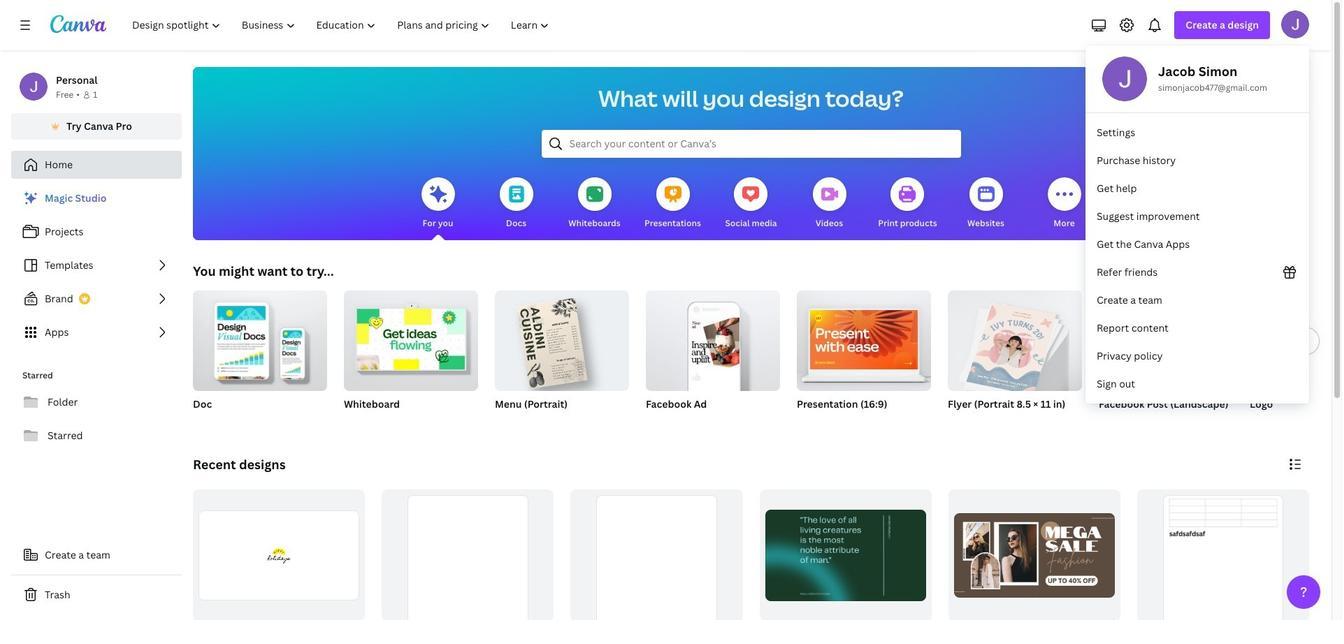 Task type: describe. For each thing, give the bounding box(es) containing it.
Search search field
[[569, 131, 933, 157]]

0 horizontal spatial list
[[11, 185, 182, 347]]

1 horizontal spatial list
[[1086, 119, 1309, 398]]

top level navigation element
[[123, 11, 562, 39]]

jacob simon image
[[1281, 10, 1309, 38]]



Task type: vqa. For each thing, say whether or not it's contained in the screenshot.
group
yes



Task type: locate. For each thing, give the bounding box(es) containing it.
menu
[[1086, 45, 1309, 404]]

group
[[193, 285, 327, 429], [193, 285, 327, 391], [344, 285, 478, 429], [344, 285, 478, 391], [495, 285, 629, 429], [495, 285, 629, 391], [948, 285, 1082, 429], [948, 285, 1082, 396], [646, 291, 780, 429], [646, 291, 780, 391], [797, 291, 931, 429], [1099, 291, 1233, 429], [1250, 291, 1342, 429], [193, 490, 365, 621], [382, 490, 554, 621], [571, 490, 743, 621], [948, 490, 1120, 621], [1137, 490, 1309, 621]]

list
[[1086, 119, 1309, 398], [11, 185, 182, 347]]

None search field
[[541, 130, 961, 158]]



